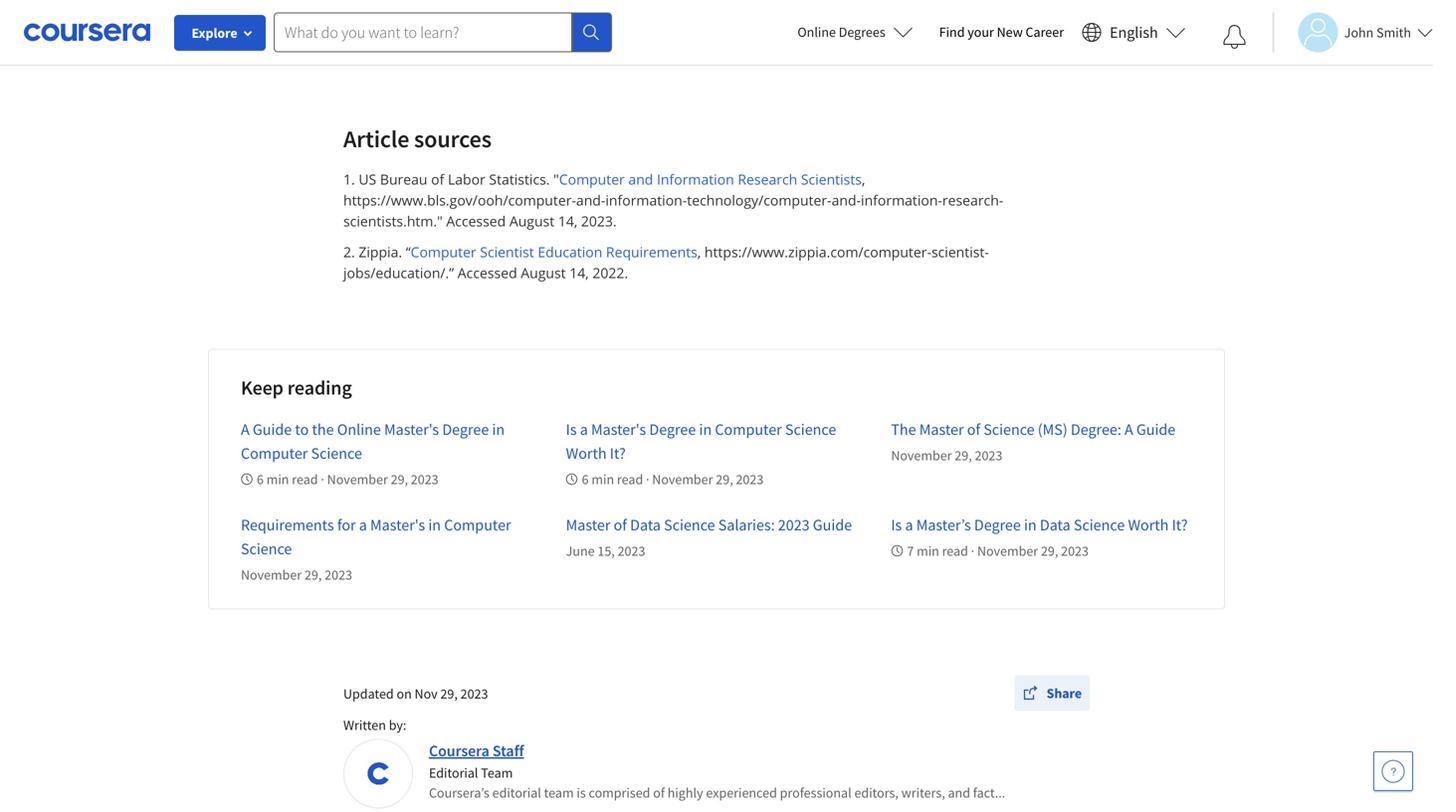 Task type: describe. For each thing, give the bounding box(es) containing it.
6 min read · november 29, 2023 for degree
[[582, 470, 764, 488]]

john
[[1345, 23, 1374, 41]]

14, inside , https://www.zippia.com/computer-scientist- jobs/education/." accessed august 14, 2022.
[[570, 263, 589, 282]]

1 horizontal spatial requirements
[[606, 242, 698, 261]]

master's inside is a master's degree in computer science worth it?
[[591, 419, 646, 439]]

, https://www.zippia.com/computer-scientist- jobs/education/." accessed august 14, 2022.
[[343, 242, 989, 282]]

requirements inside requirements for a master's in computer science november 29, 2023
[[241, 515, 334, 535]]

john smith button
[[1273, 12, 1434, 52]]

sources
[[414, 124, 492, 154]]

requirements for a master's in computer science link
[[241, 515, 511, 559]]

us
[[359, 170, 377, 188]]

a for is a master's degree in computer science worth it?
[[580, 419, 588, 439]]

to
[[295, 419, 309, 439]]

salaries:
[[719, 515, 775, 535]]

"
[[406, 242, 411, 261]]

https://www.zippia.com/computer-
[[705, 242, 932, 261]]

of inside coursera staff editorial team coursera's editorial team is comprised of highly experienced professional editors, writers, and fact...
[[653, 784, 665, 802]]

experienced
[[706, 784, 777, 802]]

6 for is a master's degree in computer science worth it?
[[582, 470, 589, 488]]

labor
[[448, 170, 486, 188]]

help center image
[[1382, 760, 1406, 783]]

2022.
[[593, 263, 628, 282]]

science inside requirements for a master's in computer science november 29, 2023
[[241, 539, 292, 559]]

computer inside a guide to the online master's degree in computer science
[[241, 443, 308, 463]]

an infographic that reads: a university degree built for you. fit a degree around your life—not the other way around. image
[[343, 0, 1090, 57]]

guide inside master of data science salaries: 2023 guide june 15, 2023
[[813, 515, 852, 535]]

1.
[[343, 170, 355, 188]]

for
[[337, 515, 356, 535]]

computer inside is a master's degree in computer science worth it?
[[715, 419, 782, 439]]

of inside "the master of science (ms) degree: a guide november 29, 2023"
[[967, 419, 981, 439]]

degree for is a master's degree in computer science worth it?
[[649, 419, 696, 439]]

fact...
[[973, 784, 1006, 802]]

science inside master of data science salaries: 2023 guide june 15, 2023
[[664, 515, 715, 535]]

is a master's degree in computer science worth it? link
[[566, 419, 837, 463]]

worth for is a master's degree in computer science worth it?
[[566, 443, 607, 463]]

2. zippia. " computer scientist education requirements
[[343, 242, 698, 261]]

2023 down is a master's degree in data science worth it? link
[[1061, 542, 1089, 560]]

7 min read · november 29, 2023
[[907, 542, 1089, 560]]

15,
[[598, 542, 615, 560]]

explore button
[[174, 15, 266, 51]]

find your new career
[[939, 23, 1064, 41]]

2023 up salaries:
[[736, 470, 764, 488]]

november inside "the master of science (ms) degree: a guide november 29, 2023"
[[891, 446, 952, 464]]

7
[[907, 542, 914, 560]]

(ms)
[[1038, 419, 1068, 439]]

14, inside , https://www.bls.gov/ooh/computer-and-information-technology/computer-and-information-research- scientists.htm." accessed august 14, 2023.
[[558, 211, 578, 230]]

scientist
[[480, 242, 534, 261]]

on
[[397, 685, 412, 703]]

2 data from the left
[[1040, 515, 1071, 535]]

read for master's
[[617, 470, 643, 488]]

coursera image
[[24, 16, 150, 48]]

coursera staff image
[[346, 742, 410, 806]]

article
[[343, 124, 410, 154]]

is for is a master's degree in computer science worth it?
[[566, 419, 577, 439]]

2023 right salaries:
[[778, 515, 810, 535]]

master of data science salaries: 2023 guide june 15, 2023
[[566, 515, 852, 560]]

2.
[[343, 242, 355, 261]]

share
[[1047, 684, 1082, 702]]

29, down a guide to the online master's degree in computer science
[[391, 470, 408, 488]]

· for master's
[[971, 542, 975, 560]]

online degrees
[[798, 23, 886, 41]]

worth for is a master's degree in data science worth it?
[[1128, 515, 1169, 535]]

written
[[343, 716, 386, 734]]

the master of science (ms) degree: a guide link
[[891, 419, 1176, 439]]

degree inside a guide to the online master's degree in computer science
[[442, 419, 489, 439]]

29, down is a master's degree in computer science worth it? link
[[716, 470, 733, 488]]

0 vertical spatial and
[[629, 170, 653, 188]]

august inside , https://www.zippia.com/computer-scientist- jobs/education/." accessed august 14, 2022.
[[521, 263, 566, 282]]

guide inside "the master of science (ms) degree: a guide november 29, 2023"
[[1137, 419, 1176, 439]]

degree:
[[1071, 419, 1122, 439]]

professional
[[780, 784, 852, 802]]

2023.
[[581, 211, 617, 230]]

highly
[[668, 784, 703, 802]]

1 information- from the left
[[606, 190, 687, 209]]

keep reading
[[241, 375, 352, 400]]

find
[[939, 23, 965, 41]]

updated on nov 29, 2023
[[343, 685, 488, 703]]

scientists
[[801, 170, 862, 188]]

computer scientist education requirements link
[[411, 242, 698, 261]]

is a master's degree in computer science worth it?
[[566, 419, 837, 463]]

research-
[[943, 190, 1004, 209]]

2023 inside requirements for a master's in computer science november 29, 2023
[[325, 566, 352, 584]]

science inside is a master's degree in computer science worth it?
[[785, 419, 837, 439]]

updated
[[343, 685, 394, 703]]

coursera staff link
[[429, 741, 524, 761]]

team
[[481, 764, 513, 782]]

data inside master of data science salaries: 2023 guide june 15, 2023
[[630, 515, 661, 535]]

comprised
[[589, 784, 651, 802]]

is a master's degree in data science worth it? link
[[891, 515, 1188, 535]]

master of data science salaries: 2023 guide link
[[566, 515, 852, 535]]

degree for is a master's degree in data science worth it?
[[974, 515, 1021, 535]]

zippia.
[[359, 242, 402, 261]]

What do you want to learn? text field
[[274, 12, 572, 52]]

min for master's
[[592, 470, 614, 488]]

statistics.
[[489, 170, 550, 188]]

coursera staff editorial team coursera's editorial team is comprised of highly experienced professional editors, writers, and fact...
[[429, 741, 1006, 802]]

computer and information research scientists link
[[559, 170, 862, 188]]

read for to
[[292, 470, 318, 488]]

master's inside requirements for a master's in computer science november 29, 2023
[[370, 515, 425, 535]]

29, down is a master's degree in data science worth it? link
[[1041, 542, 1059, 560]]

smith
[[1377, 23, 1412, 41]]

a inside a guide to the online master's degree in computer science
[[241, 419, 250, 439]]

jobs/education/."
[[343, 263, 454, 282]]

a guide to the online master's degree in computer science
[[241, 419, 505, 463]]

information
[[657, 170, 734, 188]]

computer inside requirements for a master's in computer science november 29, 2023
[[444, 515, 511, 535]]

requirements for a master's in computer science november 29, 2023
[[241, 515, 511, 584]]



Task type: locate. For each thing, give the bounding box(es) containing it.
1 horizontal spatial and-
[[832, 190, 861, 209]]

online inside online degrees dropdown button
[[798, 23, 836, 41]]

0 horizontal spatial a
[[359, 515, 367, 535]]

0 horizontal spatial ·
[[321, 470, 324, 488]]

1 horizontal spatial a
[[580, 419, 588, 439]]

science inside a guide to the online master's degree in computer science
[[311, 443, 362, 463]]

the master of science (ms) degree: a guide november 29, 2023
[[891, 419, 1176, 464]]

by:
[[389, 716, 407, 734]]

2 horizontal spatial guide
[[1137, 419, 1176, 439]]

0 horizontal spatial online
[[337, 419, 381, 439]]

29, down requirements for a master's in computer science link
[[305, 566, 322, 584]]

0 horizontal spatial worth
[[566, 443, 607, 463]]

6 min read · november 29, 2023 down is a master's degree in computer science worth it?
[[582, 470, 764, 488]]

research
[[738, 170, 798, 188]]

0 vertical spatial master
[[920, 419, 964, 439]]

0 horizontal spatial and
[[629, 170, 653, 188]]

0 horizontal spatial min
[[267, 470, 289, 488]]

june
[[566, 542, 595, 560]]

online inside a guide to the online master's degree in computer science
[[337, 419, 381, 439]]

team
[[544, 784, 574, 802]]

min up 15,
[[592, 470, 614, 488]]

a for is a master's degree in data science worth it?
[[905, 515, 913, 535]]

, for computer and information research scientists
[[862, 170, 866, 188]]

1 horizontal spatial guide
[[813, 515, 852, 535]]

show notifications image
[[1223, 25, 1247, 49]]

6 down keep
[[257, 470, 264, 488]]

and- up 2023.
[[576, 190, 606, 209]]

2023 inside "the master of science (ms) degree: a guide november 29, 2023"
[[975, 446, 1003, 464]]

2023 right nov
[[461, 685, 488, 703]]

6 up june on the bottom of the page
[[582, 470, 589, 488]]

john smith
[[1345, 23, 1412, 41]]

, inside , https://www.bls.gov/ooh/computer-and-information-technology/computer-and-information-research- scientists.htm." accessed august 14, 2023.
[[862, 170, 866, 188]]

0 vertical spatial requirements
[[606, 242, 698, 261]]

editorial
[[429, 764, 478, 782]]

a inside "the master of science (ms) degree: a guide november 29, 2023"
[[1125, 419, 1134, 439]]

· down is a master's degree in computer science worth it?
[[646, 470, 650, 488]]

1 horizontal spatial and
[[948, 784, 971, 802]]

2 horizontal spatial a
[[905, 515, 913, 535]]

of up 15,
[[614, 515, 627, 535]]

and- down scientists
[[832, 190, 861, 209]]

1 vertical spatial august
[[521, 263, 566, 282]]

0 horizontal spatial master
[[566, 515, 611, 535]]

read down is a master's degree in computer science worth it? link
[[617, 470, 643, 488]]

2023
[[975, 446, 1003, 464], [411, 470, 439, 488], [736, 470, 764, 488], [778, 515, 810, 535], [618, 542, 646, 560], [1061, 542, 1089, 560], [325, 566, 352, 584], [461, 685, 488, 703]]

requirements up 2022.
[[606, 242, 698, 261]]

· for to
[[321, 470, 324, 488]]

august down computer scientist education requirements "link"
[[521, 263, 566, 282]]

29,
[[955, 446, 972, 464], [391, 470, 408, 488], [716, 470, 733, 488], [1041, 542, 1059, 560], [305, 566, 322, 584], [440, 685, 458, 703]]

degrees
[[839, 23, 886, 41]]

master up june on the bottom of the page
[[566, 515, 611, 535]]

accessed down scientist
[[458, 263, 517, 282]]

online degrees button
[[782, 10, 930, 54]]

technology/computer-
[[687, 190, 832, 209]]

november inside requirements for a master's in computer science november 29, 2023
[[241, 566, 302, 584]]

https://www.bls.gov/ooh/computer-
[[343, 190, 576, 209]]

1 horizontal spatial is
[[891, 515, 902, 535]]

, for computer scientist education requirements
[[698, 242, 701, 261]]

and left information
[[629, 170, 653, 188]]

min down keep
[[267, 470, 289, 488]]

a
[[241, 419, 250, 439], [1125, 419, 1134, 439]]

1 vertical spatial it?
[[1172, 515, 1188, 535]]

2 horizontal spatial ·
[[971, 542, 975, 560]]

None search field
[[274, 12, 612, 52]]

scientists.htm."
[[343, 211, 443, 230]]

science
[[785, 419, 837, 439], [984, 419, 1035, 439], [311, 443, 362, 463], [664, 515, 715, 535], [1074, 515, 1125, 535], [241, 539, 292, 559]]

your
[[968, 23, 994, 41]]

· down the
[[321, 470, 324, 488]]

editors,
[[855, 784, 899, 802]]

1 horizontal spatial worth
[[1128, 515, 1169, 535]]

in inside a guide to the online master's degree in computer science
[[492, 419, 505, 439]]

it? for is a master's degree in computer science worth it?
[[610, 443, 626, 463]]

0 vertical spatial accessed
[[446, 211, 506, 230]]

0 horizontal spatial 6
[[257, 470, 264, 488]]

information-
[[606, 190, 687, 209], [861, 190, 943, 209]]

november for a guide to the online master's degree in computer science
[[327, 470, 388, 488]]

1 6 min read · november 29, 2023 from the left
[[257, 470, 439, 488]]

bureau
[[380, 170, 428, 188]]

29, up master's
[[955, 446, 972, 464]]

0 horizontal spatial ,
[[698, 242, 701, 261]]

2 horizontal spatial degree
[[974, 515, 1021, 535]]

·
[[321, 470, 324, 488], [646, 470, 650, 488], [971, 542, 975, 560]]

master's
[[917, 515, 971, 535]]

coursera
[[429, 741, 490, 761]]

29, inside "the master of science (ms) degree: a guide november 29, 2023"
[[955, 446, 972, 464]]

0 horizontal spatial it?
[[610, 443, 626, 463]]

of inside master of data science salaries: 2023 guide june 15, 2023
[[614, 515, 627, 535]]

1 horizontal spatial degree
[[649, 419, 696, 439]]

staff
[[493, 741, 524, 761]]

share button
[[1015, 675, 1090, 711], [1015, 675, 1090, 711]]

guide right salaries:
[[813, 515, 852, 535]]

1 and- from the left
[[576, 190, 606, 209]]

2 information- from the left
[[861, 190, 943, 209]]

accessed down https://www.bls.gov/ooh/computer-
[[446, 211, 506, 230]]

,
[[862, 170, 866, 188], [698, 242, 701, 261]]

in for is a master's degree in data science worth it?
[[1024, 515, 1037, 535]]

is for is a master's degree in data science worth it?
[[891, 515, 902, 535]]

accessed inside , https://www.bls.gov/ooh/computer-and-information-technology/computer-and-information-research- scientists.htm." accessed august 14, 2023.
[[446, 211, 506, 230]]

1 vertical spatial ,
[[698, 242, 701, 261]]

the
[[891, 419, 916, 439]]

august up 2. zippia. " computer scientist education requirements
[[510, 211, 555, 230]]

29, inside requirements for a master's in computer science november 29, 2023
[[305, 566, 322, 584]]

is
[[566, 419, 577, 439], [891, 515, 902, 535]]

degree inside is a master's degree in computer science worth it?
[[649, 419, 696, 439]]

1 horizontal spatial min
[[592, 470, 614, 488]]

a right degree:
[[1125, 419, 1134, 439]]

read
[[292, 470, 318, 488], [617, 470, 643, 488], [942, 542, 969, 560]]

1 vertical spatial accessed
[[458, 263, 517, 282]]

min right 7
[[917, 542, 940, 560]]

career
[[1026, 23, 1064, 41]]

the
[[312, 419, 334, 439]]

0 vertical spatial online
[[798, 23, 836, 41]]

0 vertical spatial ,
[[862, 170, 866, 188]]

1 vertical spatial worth
[[1128, 515, 1169, 535]]

2023 right 15,
[[618, 542, 646, 560]]

article sources
[[343, 124, 492, 154]]

min for master's
[[917, 542, 940, 560]]

1 a from the left
[[241, 419, 250, 439]]

requirements left for
[[241, 515, 334, 535]]

2 and- from the left
[[832, 190, 861, 209]]

1 vertical spatial master
[[566, 515, 611, 535]]

0 horizontal spatial 6 min read · november 29, 2023
[[257, 470, 439, 488]]

1 horizontal spatial data
[[1040, 515, 1071, 535]]

2 a from the left
[[1125, 419, 1134, 439]]

2 6 from the left
[[582, 470, 589, 488]]

data
[[630, 515, 661, 535], [1040, 515, 1071, 535]]

a guide to the online master's degree in computer science link
[[241, 419, 505, 463]]

0 horizontal spatial data
[[630, 515, 661, 535]]

1 horizontal spatial ,
[[862, 170, 866, 188]]

1 horizontal spatial it?
[[1172, 515, 1188, 535]]

and inside coursera staff editorial team coursera's editorial team is comprised of highly experienced professional editors, writers, and fact...
[[948, 784, 971, 802]]

in for requirements for a master's in computer science november 29, 2023
[[428, 515, 441, 535]]

0 horizontal spatial a
[[241, 419, 250, 439]]

guide right degree:
[[1137, 419, 1176, 439]]

2 horizontal spatial min
[[917, 542, 940, 560]]

guide inside a guide to the online master's degree in computer science
[[253, 419, 292, 439]]

it? inside is a master's degree in computer science worth it?
[[610, 443, 626, 463]]

1 horizontal spatial ·
[[646, 470, 650, 488]]

1 vertical spatial is
[[891, 515, 902, 535]]

2023 down for
[[325, 566, 352, 584]]

read down to
[[292, 470, 318, 488]]

english button
[[1074, 0, 1194, 65]]

1 horizontal spatial a
[[1125, 419, 1134, 439]]

0 horizontal spatial information-
[[606, 190, 687, 209]]

1 horizontal spatial 6
[[582, 470, 589, 488]]

online right the
[[337, 419, 381, 439]]

coursera's
[[429, 784, 490, 802]]

in inside is a master's degree in computer science worth it?
[[699, 419, 712, 439]]

of right the
[[967, 419, 981, 439]]

accessed inside , https://www.zippia.com/computer-scientist- jobs/education/." accessed august 14, 2022.
[[458, 263, 517, 282]]

0 vertical spatial is
[[566, 419, 577, 439]]

writers,
[[902, 784, 945, 802]]

written by:
[[343, 716, 407, 734]]

master inside "the master of science (ms) degree: a guide november 29, 2023"
[[920, 419, 964, 439]]

0 horizontal spatial and-
[[576, 190, 606, 209]]

0 vertical spatial it?
[[610, 443, 626, 463]]

is a master's degree in data science worth it?
[[891, 515, 1188, 535]]

is inside is a master's degree in computer science worth it?
[[566, 419, 577, 439]]

1 horizontal spatial information-
[[861, 190, 943, 209]]

of left highly
[[653, 784, 665, 802]]

1 vertical spatial 14,
[[570, 263, 589, 282]]

information- down 1. us bureau of labor statistics. " computer and information research scientists
[[606, 190, 687, 209]]

1 vertical spatial online
[[337, 419, 381, 439]]

online left degrees
[[798, 23, 836, 41]]

1. us bureau of labor statistics. " computer and information research scientists
[[343, 170, 862, 188]]

of
[[431, 170, 444, 188], [967, 419, 981, 439], [614, 515, 627, 535], [653, 784, 665, 802]]

scientist-
[[932, 242, 989, 261]]

nov
[[415, 685, 438, 703]]

november
[[891, 446, 952, 464], [327, 470, 388, 488], [652, 470, 713, 488], [978, 542, 1038, 560], [241, 566, 302, 584]]

reading
[[287, 375, 352, 400]]

14, down education
[[570, 263, 589, 282]]

1 horizontal spatial 6 min read · november 29, 2023
[[582, 470, 764, 488]]

0 horizontal spatial guide
[[253, 419, 292, 439]]

0 vertical spatial worth
[[566, 443, 607, 463]]

0 horizontal spatial degree
[[442, 419, 489, 439]]

0 vertical spatial 14,
[[558, 211, 578, 230]]

14,
[[558, 211, 578, 230], [570, 263, 589, 282]]

1 vertical spatial requirements
[[241, 515, 334, 535]]

education
[[538, 242, 603, 261]]

1 horizontal spatial online
[[798, 23, 836, 41]]

november for is a master's degree in data science worth it?
[[978, 542, 1038, 560]]

master's inside a guide to the online master's degree in computer science
[[384, 419, 439, 439]]

1 horizontal spatial read
[[617, 470, 643, 488]]

a down keep
[[241, 419, 250, 439]]

6 min read · november 29, 2023 for the
[[257, 470, 439, 488]]

information- down scientists
[[861, 190, 943, 209]]

it? for is a master's degree in data science worth it?
[[1172, 515, 1188, 535]]

in for is a master's degree in computer science worth it?
[[699, 419, 712, 439]]

2023 down a guide to the online master's degree in computer science
[[411, 470, 439, 488]]

degree
[[442, 419, 489, 439], [649, 419, 696, 439], [974, 515, 1021, 535]]

1 6 from the left
[[257, 470, 264, 488]]

, down , https://www.bls.gov/ooh/computer-and-information-technology/computer-and-information-research- scientists.htm." accessed august 14, 2023.
[[698, 242, 701, 261]]

, inside , https://www.zippia.com/computer-scientist- jobs/education/." accessed august 14, 2022.
[[698, 242, 701, 261]]

· for master's
[[646, 470, 650, 488]]

2 6 min read · november 29, 2023 from the left
[[582, 470, 764, 488]]

november for is a master's degree in computer science worth it?
[[652, 470, 713, 488]]

· right 7
[[971, 542, 975, 560]]

6 min read · november 29, 2023 down a guide to the online master's degree in computer science
[[257, 470, 439, 488]]

1 data from the left
[[630, 515, 661, 535]]

science inside "the master of science (ms) degree: a guide november 29, 2023"
[[984, 419, 1035, 439]]

english
[[1110, 22, 1159, 42]]

august inside , https://www.bls.gov/ooh/computer-and-information-technology/computer-and-information-research- scientists.htm." accessed august 14, 2023.
[[510, 211, 555, 230]]

in
[[492, 419, 505, 439], [699, 419, 712, 439], [428, 515, 441, 535], [1024, 515, 1037, 535]]

and left fact...
[[948, 784, 971, 802]]

it?
[[610, 443, 626, 463], [1172, 515, 1188, 535]]

in inside requirements for a master's in computer science november 29, 2023
[[428, 515, 441, 535]]

min for to
[[267, 470, 289, 488]]

6 min read · november 29, 2023
[[257, 470, 439, 488], [582, 470, 764, 488]]

guide left to
[[253, 419, 292, 439]]

of left labor
[[431, 170, 444, 188]]

find your new career link
[[930, 20, 1074, 45]]

6
[[257, 470, 264, 488], [582, 470, 589, 488]]

, up https://www.zippia.com/computer-
[[862, 170, 866, 188]]

new
[[997, 23, 1023, 41]]

read for master's
[[942, 542, 969, 560]]

master
[[920, 419, 964, 439], [566, 515, 611, 535]]

0 horizontal spatial read
[[292, 470, 318, 488]]

accessed
[[446, 211, 506, 230], [458, 263, 517, 282]]

"
[[554, 170, 559, 188]]

a
[[580, 419, 588, 439], [359, 515, 367, 535], [905, 515, 913, 535]]

editorial
[[492, 784, 541, 802]]

a inside requirements for a master's in computer science november 29, 2023
[[359, 515, 367, 535]]

a inside is a master's degree in computer science worth it?
[[580, 419, 588, 439]]

29, right nov
[[440, 685, 458, 703]]

0 vertical spatial august
[[510, 211, 555, 230]]

read down master's
[[942, 542, 969, 560]]

1 vertical spatial and
[[948, 784, 971, 802]]

2023 down the master of science (ms) degree: a guide link
[[975, 446, 1003, 464]]

6 for a guide to the online master's degree in computer science
[[257, 470, 264, 488]]

explore
[[192, 24, 237, 42]]

worth inside is a master's degree in computer science worth it?
[[566, 443, 607, 463]]

master right the
[[920, 419, 964, 439]]

14, up education
[[558, 211, 578, 230]]

is
[[577, 784, 586, 802]]

0 horizontal spatial is
[[566, 419, 577, 439]]

keep
[[241, 375, 284, 400]]

, https://www.bls.gov/ooh/computer-and-information-technology/computer-and-information-research- scientists.htm." accessed august 14, 2023.
[[343, 170, 1004, 230]]

2 horizontal spatial read
[[942, 542, 969, 560]]

0 horizontal spatial requirements
[[241, 515, 334, 535]]

1 horizontal spatial master
[[920, 419, 964, 439]]

master inside master of data science salaries: 2023 guide june 15, 2023
[[566, 515, 611, 535]]



Task type: vqa. For each thing, say whether or not it's contained in the screenshot.
HELP link
no



